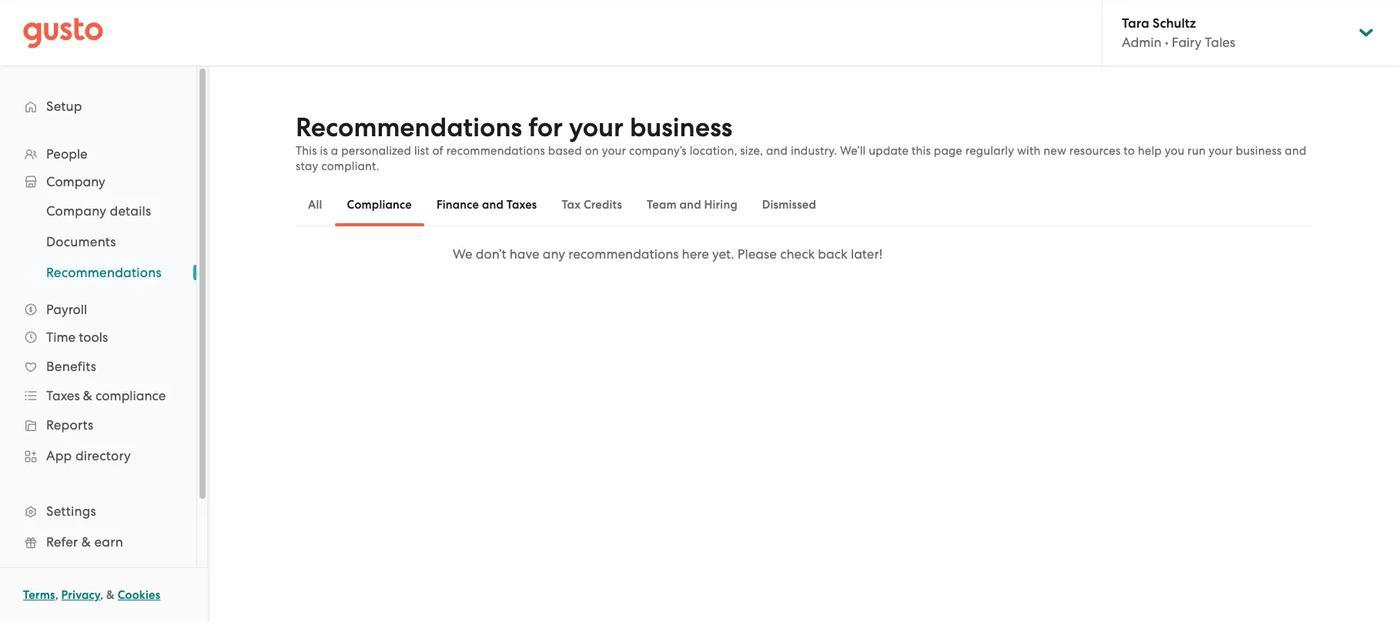 Task type: locate. For each thing, give the bounding box(es) containing it.
credits
[[584, 198, 622, 212]]

recommendations inside list
[[46, 265, 162, 280]]

recommendations down documents link
[[46, 265, 162, 280]]

company for company
[[46, 174, 105, 189]]

& inside dropdown button
[[83, 388, 92, 403]]

,
[[55, 588, 58, 602], [100, 588, 103, 602]]

0 vertical spatial taxes
[[506, 198, 537, 212]]

1 horizontal spatial recommendations
[[296, 112, 522, 143]]

have
[[510, 246, 540, 262]]

0 vertical spatial recommendations
[[296, 112, 522, 143]]

people
[[46, 146, 88, 162]]

recommendations up finance and taxes
[[446, 144, 545, 158]]

recommendations up list
[[296, 112, 522, 143]]

1 vertical spatial &
[[81, 534, 91, 550]]

privacy link
[[61, 588, 100, 602]]

this
[[296, 144, 317, 158]]

taxes up "reports" on the left bottom of the page
[[46, 388, 80, 403]]

and inside button
[[680, 198, 701, 212]]

, down upgrade link
[[100, 588, 103, 602]]

company up documents
[[46, 203, 106, 219]]

& left earn
[[81, 534, 91, 550]]

company for company details
[[46, 203, 106, 219]]

documents
[[46, 234, 116, 249]]

recommendations
[[446, 144, 545, 158], [569, 246, 679, 262]]

home image
[[23, 17, 103, 48]]

all button
[[296, 186, 335, 223]]

recommendations inside recommendations for your business this is a personalized list of recommendations based on your company's location, size, and industry. we'll update this page regularly with new resources to help you run your business and stay compliant.
[[296, 112, 522, 143]]

dismissed
[[762, 198, 816, 212]]

regularly
[[965, 144, 1014, 158]]

tara schultz admin • fairy tales
[[1122, 15, 1235, 50]]

gusto navigation element
[[0, 66, 196, 622]]

here
[[682, 246, 709, 262]]

&
[[83, 388, 92, 403], [81, 534, 91, 550], [106, 588, 115, 602]]

tax
[[562, 198, 581, 212]]

0 horizontal spatial recommendations
[[46, 265, 162, 280]]

company details
[[46, 203, 151, 219]]

0 vertical spatial &
[[83, 388, 92, 403]]

is
[[320, 144, 328, 158]]

1 vertical spatial recommendations
[[46, 265, 162, 280]]

2 list from the top
[[0, 196, 196, 288]]

0 horizontal spatial recommendations
[[446, 144, 545, 158]]

reports
[[46, 417, 94, 433]]

0 vertical spatial business
[[630, 112, 733, 143]]

dismissed button
[[750, 186, 829, 223]]

company down people
[[46, 174, 105, 189]]

& up reports link
[[83, 388, 92, 403]]

, left privacy
[[55, 588, 58, 602]]

1 vertical spatial company
[[46, 203, 106, 219]]

0 horizontal spatial ,
[[55, 588, 58, 602]]

your right on
[[602, 144, 626, 158]]

tales
[[1205, 35, 1235, 50]]

1 , from the left
[[55, 588, 58, 602]]

upgrade
[[46, 565, 101, 581]]

size,
[[740, 144, 763, 158]]

all
[[308, 198, 322, 212]]

setup link
[[15, 92, 181, 120]]

of
[[432, 144, 443, 158]]

taxes up have at the left
[[506, 198, 537, 212]]

refer & earn
[[46, 534, 123, 550]]

finance and taxes
[[437, 198, 537, 212]]

this
[[912, 144, 931, 158]]

recommendations for your business this is a personalized list of recommendations based on your company's location, size, and industry. we'll update this page regularly with new resources to help you run your business and stay compliant.
[[296, 112, 1307, 173]]

tools
[[79, 330, 108, 345]]

recommendations
[[296, 112, 522, 143], [46, 265, 162, 280]]

terms , privacy , & cookies
[[23, 588, 160, 602]]

hiring
[[704, 198, 738, 212]]

1 horizontal spatial recommendations
[[569, 246, 679, 262]]

list containing company details
[[0, 196, 196, 288]]

on
[[585, 144, 599, 158]]

compliance button
[[335, 186, 424, 223]]

2 , from the left
[[100, 588, 103, 602]]

1 list from the top
[[0, 140, 196, 619]]

1 horizontal spatial ,
[[100, 588, 103, 602]]

refer & earn link
[[15, 528, 181, 556]]

benefits
[[46, 359, 96, 374]]

business up company's
[[630, 112, 733, 143]]

check
[[780, 246, 815, 262]]

payroll button
[[15, 296, 181, 323]]

0 vertical spatial recommendations
[[446, 144, 545, 158]]

0 vertical spatial company
[[46, 174, 105, 189]]

taxes inside taxes & compliance dropdown button
[[46, 388, 80, 403]]

benefits link
[[15, 353, 181, 380]]

your
[[569, 112, 624, 143], [602, 144, 626, 158], [1209, 144, 1233, 158]]

to
[[1124, 144, 1135, 158]]

company details link
[[28, 197, 181, 225]]

taxes & compliance button
[[15, 382, 181, 410]]

and inside 'button'
[[482, 198, 504, 212]]

list
[[0, 140, 196, 619], [0, 196, 196, 288]]

1 vertical spatial recommendations
[[569, 246, 679, 262]]

company inside dropdown button
[[46, 174, 105, 189]]

recommendations down "credits"
[[569, 246, 679, 262]]

2 company from the top
[[46, 203, 106, 219]]

1 horizontal spatial business
[[1236, 144, 1282, 158]]

we
[[453, 246, 472, 262]]

please
[[738, 246, 777, 262]]

business
[[630, 112, 733, 143], [1236, 144, 1282, 158]]

based
[[548, 144, 582, 158]]

resources
[[1069, 144, 1121, 158]]

taxes & compliance
[[46, 388, 166, 403]]

with
[[1017, 144, 1041, 158]]

business right run on the right top of the page
[[1236, 144, 1282, 158]]

1 company from the top
[[46, 174, 105, 189]]

1 horizontal spatial taxes
[[506, 198, 537, 212]]

1 vertical spatial taxes
[[46, 388, 80, 403]]

company button
[[15, 168, 181, 196]]

& down upgrade link
[[106, 588, 115, 602]]

time tools
[[46, 330, 108, 345]]

0 horizontal spatial taxes
[[46, 388, 80, 403]]

app
[[46, 448, 72, 464]]



Task type: vqa. For each thing, say whether or not it's contained in the screenshot.
1st price from left
no



Task type: describe. For each thing, give the bounding box(es) containing it.
industry.
[[791, 144, 837, 158]]

your up on
[[569, 112, 624, 143]]

recommendation categories for your business tab list
[[296, 183, 1312, 226]]

run
[[1188, 144, 1206, 158]]

cookies
[[118, 588, 160, 602]]

tara
[[1122, 15, 1149, 32]]

don't
[[476, 246, 506, 262]]

location,
[[690, 144, 737, 158]]

your right run on the right top of the page
[[1209, 144, 1233, 158]]

finance and taxes button
[[424, 186, 549, 223]]

setup
[[46, 99, 82, 114]]

team
[[647, 198, 677, 212]]

update
[[869, 144, 909, 158]]

details
[[110, 203, 151, 219]]

any
[[543, 246, 565, 262]]

directory
[[75, 448, 131, 464]]

recommendations inside recommendations for your business this is a personalized list of recommendations based on your company's location, size, and industry. we'll update this page regularly with new resources to help you run your business and stay compliant.
[[446, 144, 545, 158]]

compliance
[[347, 198, 412, 212]]

settings link
[[15, 497, 181, 525]]

1 vertical spatial business
[[1236, 144, 1282, 158]]

you
[[1165, 144, 1185, 158]]

recommendations link
[[28, 259, 181, 286]]

& for earn
[[81, 534, 91, 550]]

later!
[[851, 246, 883, 262]]

new
[[1044, 144, 1066, 158]]

schultz
[[1153, 15, 1196, 32]]

app directory
[[46, 448, 131, 464]]

cookies button
[[118, 586, 160, 604]]

admin
[[1122, 35, 1162, 50]]

we'll
[[840, 144, 866, 158]]

for
[[528, 112, 563, 143]]

payroll
[[46, 302, 87, 317]]

upgrade link
[[15, 559, 181, 587]]

team and hiring
[[647, 198, 738, 212]]

help
[[1138, 144, 1162, 158]]

time tools button
[[15, 323, 181, 351]]

time
[[46, 330, 76, 345]]

taxes inside finance and taxes 'button'
[[506, 198, 537, 212]]

a
[[331, 144, 338, 158]]

personalized
[[341, 144, 411, 158]]

compliant.
[[321, 159, 379, 173]]

reports link
[[15, 411, 181, 439]]

fairy
[[1172, 35, 1202, 50]]

earn
[[94, 534, 123, 550]]

0 horizontal spatial business
[[630, 112, 733, 143]]

refer
[[46, 534, 78, 550]]

privacy
[[61, 588, 100, 602]]

terms
[[23, 588, 55, 602]]

list
[[414, 144, 429, 158]]

terms link
[[23, 588, 55, 602]]

team and hiring button
[[635, 186, 750, 223]]

settings
[[46, 504, 96, 519]]

tax credits button
[[549, 186, 635, 223]]

•
[[1165, 35, 1169, 50]]

finance
[[437, 198, 479, 212]]

tax credits
[[562, 198, 622, 212]]

page
[[934, 144, 963, 158]]

2 vertical spatial &
[[106, 588, 115, 602]]

compliance
[[96, 388, 166, 403]]

stay
[[296, 159, 318, 173]]

back
[[818, 246, 848, 262]]

recommendations for recommendations for your business this is a personalized list of recommendations based on your company's location, size, and industry. we'll update this page regularly with new resources to help you run your business and stay compliant.
[[296, 112, 522, 143]]

list containing people
[[0, 140, 196, 619]]

company's
[[629, 144, 687, 158]]

we don't have any recommendations here yet. please check back later!
[[453, 246, 883, 262]]

documents link
[[28, 228, 181, 256]]

yet.
[[712, 246, 734, 262]]

people button
[[15, 140, 181, 168]]

& for compliance
[[83, 388, 92, 403]]

app directory link
[[15, 442, 181, 470]]

recommendations for recommendations
[[46, 265, 162, 280]]



